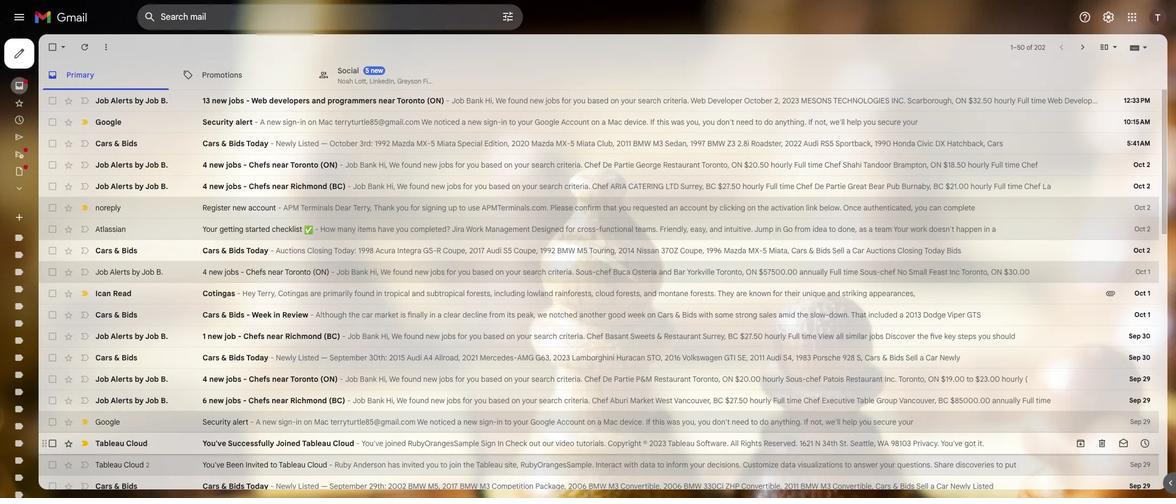 Task type: describe. For each thing, give the bounding box(es) containing it.
and left the bar
[[659, 267, 672, 277]]

support image
[[1079, 11, 1092, 24]]

1 vertical spatial sell
[[906, 353, 918, 363]]

4 for 4 new jobs - chefs near toronto (on) - job bank hi, we found new jobs for you based on your search criteria. sous-chef buca osteria and bar yorkville toronto, on $57500.00 annually full time sous-chef no small feast inc toronto, on $30.00
[[203, 267, 207, 277]]

civic
[[917, 139, 934, 148]]

inc
[[950, 267, 960, 277]]

0 vertical spatial 2017
[[469, 246, 485, 256]]

toronto, down volkswagen
[[693, 375, 721, 384]]

2020
[[512, 139, 530, 148]]

check
[[506, 439, 527, 449]]

terryturtle85@gmail.com for sep 29
[[331, 418, 416, 427]]

market
[[375, 310, 399, 320]]

5 row from the top
[[39, 176, 1159, 197]]

1 horizontal spatial chef
[[806, 375, 822, 384]]

audi left s4,
[[767, 353, 782, 363]]

answer
[[854, 460, 878, 470]]

0 horizontal spatial mx-
[[417, 139, 431, 148]]

oct for 4 new jobs - chefs near toronto (on) - job bank hi, we found new jobs for you based on your search criteria. chef de partie george restaurant toronto, on $20.50 hourly full time chef shahi tandoor brampton, on $18.50 hourly full time chef
[[1134, 161, 1145, 169]]

0 horizontal spatial 2011
[[617, 139, 631, 148]]

search for &
[[534, 332, 557, 341]]

15 row from the top
[[39, 390, 1159, 412]]

by for 4 new jobs - chefs near toronto (on) - job bank hi, we found new jobs for you based on your search criteria. chef de partie george restaurant toronto, on $20.50 hourly full time chef shahi tandoor brampton, on $18.50 hourly full time chef
[[135, 160, 144, 170]]

got
[[965, 439, 976, 449]]

in left tropical
[[376, 289, 382, 299]]

as
[[859, 225, 867, 234]]

1 cotingas from the left
[[203, 289, 235, 299]]

13
[[203, 96, 210, 106]]

table
[[857, 396, 875, 406]]

hi, for job bank hi, we found new jobs for you based on your search criteria. sous-chef buca osteria and bar yorkville toronto, on $57500.00 annually full time sous-chef no small feast inc toronto, on $30.00
[[370, 267, 379, 277]]

2 miata from the left
[[577, 139, 595, 148]]

feast
[[929, 267, 948, 277]]

1 vertical spatial surrey,
[[703, 332, 726, 341]]

ltd
[[666, 182, 679, 191]]

370z
[[661, 246, 678, 256]]

pub
[[887, 182, 900, 191]]

toronto for job bank hi, we found new jobs for you based on your search criteria. chef de partie george restaurant toronto, on $20.50 hourly full time chef shahi tandoor brampton, on $18.50 hourly full time chef
[[290, 160, 319, 170]]

amg
[[517, 353, 534, 363]]

questions.
[[897, 460, 933, 470]]

bank for job bank hi, we found new jobs for you based on your search criteria. chef aburi market west vancouver, bc $27.50 hourly full time chef executive table group vancouver, bc $85000.00 annually full time
[[367, 396, 384, 406]]

this for 10:15 am
[[657, 117, 669, 127]]

0 horizontal spatial mazda
[[392, 139, 415, 148]]

near for job bank hi, we found new jobs for you based on your search criteria. chef aburi market west vancouver, bc $27.50 hourly full time chef executive table group vancouver, bc $85000.00 annually full time
[[272, 396, 288, 406]]

the right join
[[463, 460, 475, 470]]

oct 1 for gts
[[1135, 311, 1151, 319]]

b. for 4 new jobs - chefs near toronto (on) - job bank hi, we found new jobs for you based on your search criteria. chef de partie george restaurant toronto, on $20.50 hourly full time chef shahi tandoor brampton, on $18.50 hourly full time chef
[[161, 160, 168, 170]]

you up "software."
[[698, 418, 711, 427]]

6 new jobs - chefs near richmond (bc) - job bank hi, we found new jobs for you based on your search criteria. chef aburi market west vancouver, bc $27.50 hourly full time chef executive table group vancouver, bc $85000.00 annually full time
[[203, 396, 1051, 406]]

gmail image
[[34, 6, 93, 28]]

bank for job bank hi, we found new jobs for you based on your search criteria. chef de partie george restaurant toronto, on $20.50 hourly full time chef shahi tandoor brampton, on $18.50 hourly full time chef
[[360, 160, 377, 170]]

0 vertical spatial with
[[699, 310, 713, 320]]

primarily
[[323, 289, 353, 299]]

4 row from the top
[[39, 154, 1159, 176]]

tableau down tableau cloud
[[95, 460, 122, 470]]

on left $19.00
[[928, 375, 939, 384]]

hourly right "$20.00" at right bottom
[[763, 375, 784, 384]]

1 for cars & bids - week in review - although the car market is finally in a clear decline from its peak, we notched another good week on cars & bids with some strong sales amid the slow-down. that included a 2013 dodge viper gts
[[1148, 311, 1151, 319]]

osteria
[[632, 267, 657, 277]]

5 inside social, 5 new messages, tab
[[366, 66, 369, 74]]

50
[[1017, 43, 1025, 51]]

toronto for job bank hi, we found new jobs for you based on your search criteria. chef de partie p&m restaurant toronto, on $20.00 hourly sous-chef patois restaurant inc. toronto, on $19.00 to $23.00 hourly (
[[290, 375, 319, 384]]

0 horizontal spatial 1992
[[375, 139, 390, 148]]

and right the unique
[[828, 289, 840, 299]]

select input tool image
[[1142, 43, 1149, 51]]

4 for 4 new jobs - chefs near richmond (bc) - job bank hi, we found new jobs for you based on your search criteria. chef aria catering ltd surrey, bc $27.50 hourly full time chef de partie great bear pub burnaby, bc $21.00 hourly full time chef la
[[203, 182, 207, 191]]

$18.50
[[944, 160, 966, 170]]

you, for 10:15 am
[[687, 117, 701, 127]]

cloud down tableau cloud
[[124, 460, 144, 470]]

subtropical
[[427, 289, 465, 299]]

you right that in the top of the page
[[619, 203, 631, 213]]

review
[[282, 310, 308, 320]]

do for sep 29
[[760, 418, 769, 427]]

audi left a4
[[407, 353, 422, 363]]

hourly right $18.50
[[968, 160, 990, 170]]

1 developer from the left
[[708, 96, 743, 106]]

you up use in the left top of the page
[[475, 182, 487, 191]]

0 vertical spatial surrey,
[[681, 182, 704, 191]]

chefs for 6 new jobs - chefs near richmond (bc) - job bank hi, we found new jobs for you based on your search criteria. chef aburi market west vancouver, bc $27.50 hourly full time chef executive table group vancouver, bc $85000.00 annually full time
[[248, 396, 270, 406]]

new inside tab
[[371, 66, 383, 74]]

b. for 6 new jobs - chefs near richmond (bc) - job bank hi, we found new jobs for you based on your search criteria. chef aburi market west vancouver, bc $27.50 hourly full time chef executive table group vancouver, bc $85000.00 annually full time
[[161, 396, 168, 406]]

not, for sep 29
[[811, 418, 824, 427]]

hourly left the (
[[1002, 375, 1024, 384]]

sep for a new sign-in on mac terryturtle85@gmail.com we noticed a new sign-in to your google account on a mac device. if this was you, you don't need to do anything. if not, we'll help you secure your
[[1131, 418, 1142, 426]]

they
[[718, 289, 734, 299]]

discoveries
[[956, 460, 995, 470]]

0 horizontal spatial october
[[330, 139, 358, 148]]

b. for 4 new jobs - chefs near toronto (on) - job bank hi, we found new jobs for you based on your search criteria. chef de partie p&m restaurant toronto, on $20.00 hourly sous-chef patois restaurant inc. toronto, on $19.00 to $23.00 hourly (
[[161, 375, 168, 384]]

in up joined
[[296, 418, 302, 427]]

hourly right "$21.00"
[[971, 182, 992, 191]]

near for job bank hi, we found new jobs for you based on your search criteria. chef basant sweets & restaurant surrey, bc $27.50 hourly full time view all similar jobs discover the five key steps you should
[[267, 332, 283, 341]]

all
[[836, 332, 844, 341]]

rubyorangessample
[[408, 439, 479, 449]]

cars & bids - week in review - although the car market is finally in a clear decline from its peak, we notched another good week on cars & bids with some strong sales amid the slow-down. that included a 2013 dodge viper gts
[[203, 310, 981, 320]]

we'll for sep 29
[[826, 418, 841, 427]]

you down special
[[467, 160, 479, 170]]

settings image
[[1102, 11, 1115, 24]]

finally
[[408, 310, 428, 320]]

0 vertical spatial terry,
[[353, 203, 372, 213]]

toggle split pane mode image
[[1099, 42, 1110, 53]]

search for ltd
[[540, 182, 563, 191]]

2 2, from the left
[[1132, 96, 1138, 106]]

2 vertical spatial 2011
[[784, 482, 799, 491]]

1621
[[800, 439, 813, 449]]

1 horizontal spatial mx-
[[556, 139, 571, 148]]

you up subtropical
[[458, 267, 471, 277]]

full down the (
[[1023, 396, 1034, 406]]

in right finally
[[430, 310, 436, 320]]

social
[[338, 66, 359, 75]]

if down the 13 new jobs - web developers and programmers  near toronto (on) - job bank hi, we found new jobs for you based on your search criteria. web developer october 2, 2023 mesons technologies inc. scarborough, on $32.50 hourly full time web developer october 2, 2023
[[651, 117, 655, 127]]

5:41 am
[[1127, 139, 1151, 147]]

ruby
[[335, 460, 352, 470]]

— for 29th:
[[321, 482, 328, 491]]

bc up gti
[[728, 332, 738, 341]]

the right amid
[[797, 310, 809, 320]]

$27.50 for surrey,
[[718, 182, 741, 191]]

98103
[[891, 439, 911, 449]]

m3 left "sedan,"
[[653, 139, 663, 148]]

we
[[538, 310, 547, 320]]

9 row from the top
[[39, 262, 1159, 283]]

confirm
[[575, 203, 601, 213]]

edition,
[[484, 139, 510, 148]]

you've left been
[[203, 460, 224, 470]]

main menu image
[[13, 11, 26, 24]]

2 coupe, from the left
[[514, 246, 538, 256]]

bmw left m5,
[[408, 482, 426, 491]]

listed for newly listed — october 3rd: 1992 mazda mx-5 miata special edition, 2020 mazda mx-5 miata club, 2011 bmw m3 sedan, 1997 bmw z3 2.8i roadster, 2022 audi rs5 sportback, 1990 honda civic dx hatchback, cars
[[298, 139, 319, 148]]

found for job bank hi, we found new jobs for you based on your search criteria. chef basant sweets & restaurant surrey, bc $27.50 hourly full time view all similar jobs discover the five key steps you should
[[404, 332, 424, 341]]

jira
[[452, 225, 465, 234]]

2 for 4 new jobs - chefs near richmond (bc) - job bank hi, we found new jobs for you based on your search criteria. chef aria catering ltd surrey, bc $27.50 hourly full time chef de partie great bear pub burnaby, bc $21.00 hourly full time chef la
[[1147, 182, 1151, 190]]

1 vertical spatial terry,
[[257, 289, 276, 299]]

gti
[[724, 353, 736, 363]]

tableau up inform
[[668, 439, 695, 449]]

help for 10:15 am
[[847, 117, 862, 127]]

sedan,
[[665, 139, 689, 148]]

newly down discoveries
[[951, 482, 971, 491]]

by for 4 new jobs - chefs near toronto (on) - job bank hi, we found new jobs for you based on your search criteria. chef de partie p&m restaurant toronto, on $20.00 hourly sous-chef patois restaurant inc. toronto, on $19.00 to $23.00 hourly (
[[135, 375, 144, 384]]

0 vertical spatial from
[[795, 225, 811, 234]]

1 are from the left
[[310, 289, 321, 299]]

we for job bank hi, we found new jobs for you based on your search criteria. chef aria catering ltd surrey, bc $27.50 hourly full time chef de partie great bear pub burnaby, bc $21.00 hourly full time chef la
[[397, 182, 408, 191]]

aburi
[[610, 396, 628, 406]]

you down technologies
[[864, 117, 876, 127]]

main content containing social
[[39, 34, 1168, 498]]

secure for 10:15 am
[[878, 117, 901, 127]]

alerts for 6 new jobs - chefs near richmond (bc) - job bank hi, we found new jobs for you based on your search criteria. chef aburi market west vancouver, bc $27.50 hourly full time chef executive table group vancouver, bc $85000.00 annually full time
[[111, 396, 133, 406]]

you right 'steps'
[[979, 332, 991, 341]]

patois
[[823, 375, 844, 384]]

if up ©
[[646, 418, 651, 427]]

5 left special
[[431, 139, 435, 148]]

1 horizontal spatial mazda
[[532, 139, 554, 148]]

1 vertical spatial de
[[815, 182, 824, 191]]

cars & bids today - newly listed — september 30th: 2015 audi a4 allroad, 2021 mercedes-amg g63, 2023 lamborghini huracan sto, 2016 volkswagen gti se, 2011 audi s4, 1983 porsche 928 s, cars & bids sell a car newly
[[203, 353, 961, 363]]

cotingas - hey terry, cotingas are primarily found in tropical and subtropical forests, including lowland rainforests, cloud forests, and montane forests. they are known for their unique and striking appearances,
[[203, 289, 916, 299]]

r
[[437, 246, 441, 256]]

aria
[[611, 182, 627, 191]]

security alert - a new sign-in on mac terryturtle85@gmail.com we noticed a new sign-in to your google account on a mac device. if this was you, you don't need to do anything. if not, we'll help you secure your for sep 29
[[203, 418, 914, 427]]

0 horizontal spatial sous-
[[576, 267, 596, 277]]

tandoor
[[864, 160, 892, 170]]

(bc) for 4 new jobs - chefs near richmond (bc)
[[329, 182, 346, 191]]

full right "$21.00"
[[994, 182, 1006, 191]]

a for 10:15 am
[[260, 117, 265, 127]]

interact
[[596, 460, 622, 470]]

m3 left competition
[[480, 482, 490, 491]]

sep for job bank hi, we found new jobs for you based on your search criteria. chef basant sweets & restaurant surrey, bc $27.50 hourly full time view all similar jobs discover the five key steps you should
[[1129, 332, 1141, 340]]

toronto, down the z3 at the top right
[[702, 160, 730, 170]]

m3 down visualizations at the bottom of the page
[[821, 482, 831, 491]]

bmw up george
[[633, 139, 651, 148]]

sign- down developers
[[283, 117, 300, 127]]

apmterminals.com.
[[482, 203, 549, 213]]

clicking
[[720, 203, 746, 213]]

0 horizontal spatial annually
[[800, 267, 828, 277]]

our
[[543, 439, 554, 449]]

steps
[[958, 332, 977, 341]]

management
[[485, 225, 530, 234]]

cars & bids for cars & bids today - auctions closing today: 1998 acura integra gs-r coupe, 2017 audi s5 coupe, 1992 bmw m5 touring, 2014 nissan 370z coupe, 1996 mazda mx-5 miata, cars & bids sell a car auctions closing today bids
[[95, 246, 137, 256]]

richmond for 4 new jobs - chefs near richmond (bc)
[[291, 182, 327, 191]]

bc up "software."
[[713, 396, 724, 406]]

promotions tab
[[174, 60, 309, 90]]

10:15 am
[[1124, 118, 1151, 126]]

0 horizontal spatial from
[[489, 310, 505, 320]]

tutorials.
[[576, 439, 606, 449]]

has
[[388, 460, 400, 470]]

bmw left the z3 at the top right
[[708, 139, 726, 148]]

30th:
[[369, 353, 387, 363]]

(bc) for 6 new jobs - chefs near richmond (bc)
[[329, 396, 345, 406]]

social, 5 new messages, tab
[[310, 60, 445, 90]]

full down "$20.50"
[[766, 182, 778, 191]]

listed down discoveries
[[973, 482, 994, 491]]

$20.50
[[745, 160, 769, 170]]

market
[[630, 396, 654, 406]]

330ci
[[704, 482, 724, 491]]

sign- up joined
[[278, 418, 296, 427]]

12:33 pm
[[1124, 96, 1151, 105]]

1 for 4 new jobs - chefs near toronto (on) - job bank hi, we found new jobs for you based on your search criteria. sous-chef buca osteria and bar yorkville toronto, on $57500.00 annually full time sous-chef no small feast inc toronto, on $30.00
[[1148, 268, 1151, 276]]

not, for 10:15 am
[[815, 117, 828, 127]]

don't for sep 29
[[713, 418, 730, 427]]

you up the 1997
[[703, 117, 715, 127]]

newly for newly listed — september 29th: 2002 bmw m5, 2017 bmw m3 competition package, 2006 bmw m3 convertible, 2006 bmw 330ci zhp convertible, 2011 bmw m3 convertible, cars & bids sell a car newly listed
[[276, 482, 296, 491]]

12 row from the top
[[39, 326, 1159, 347]]

lamborghini
[[572, 353, 615, 363]]

1 account from the left
[[248, 203, 276, 213]]

1 vertical spatial oct 1
[[1135, 289, 1151, 297]]

3rd:
[[360, 139, 373, 148]]

known
[[749, 289, 771, 299]]

to right invited
[[270, 460, 277, 470]]

full right $18.50
[[992, 160, 1003, 170]]

gts
[[967, 310, 981, 320]]

bmw down visualizations at the bottom of the page
[[801, 482, 819, 491]]

if down "mesons"
[[809, 117, 813, 127]]

sep 30 for cars & bids today - newly listed — september 30th: 2015 audi a4 allroad, 2021 mercedes-amg g63, 2023 lamborghini huracan sto, 2016 volkswagen gti se, 2011 audi s4, 1983 porsche 928 s, cars & bids sell a car newly
[[1129, 354, 1151, 362]]

to up rights
[[751, 418, 758, 427]]

including
[[494, 289, 525, 299]]

1 vertical spatial annually
[[992, 396, 1021, 406]]

3 coupe, from the left
[[680, 246, 705, 256]]

teams.
[[635, 225, 658, 234]]

2 horizontal spatial october
[[1102, 96, 1130, 106]]

catering
[[629, 182, 664, 191]]

found for job bank hi, we found new jobs for you based on your search criteria. sous-chef buca osteria and bar yorkville toronto, on $57500.00 annually full time sous-chef no small feast inc toronto, on $30.00
[[393, 267, 413, 277]]

(on) for job bank hi, we found new jobs for you based on your search criteria. chef de partie p&m restaurant toronto, on $20.00 hourly sous-chef patois restaurant inc. toronto, on $19.00 to $23.00 hourly (
[[320, 375, 338, 384]]

2 closing from the left
[[898, 246, 923, 256]]

by for 4 new jobs - chefs near toronto (on) - job bank hi, we found new jobs for you based on your search criteria. sous-chef buca osteria and bar yorkville toronto, on $57500.00 annually full time sous-chef no small feast inc toronto, on $30.00
[[132, 267, 140, 277]]

site,
[[505, 460, 519, 470]]

m5,
[[428, 482, 441, 491]]

g63,
[[536, 353, 551, 363]]

2 developer from the left
[[1065, 96, 1100, 106]]

newly down key
[[940, 353, 961, 363]]

alert for sep 29
[[233, 418, 248, 427]]

basant
[[605, 332, 629, 341]]

bc right ltd
[[706, 182, 716, 191]]

in up in
[[497, 418, 503, 427]]

anything. for 10:15 am
[[775, 117, 807, 127]]

you've left successfully
[[203, 439, 226, 449]]

(bc) for 1 new job - chefs near richmond (bc)
[[324, 332, 340, 341]]

sell for newly
[[917, 482, 929, 491]]

4 new jobs - chefs near richmond (bc) - job bank hi, we found new jobs for you based on your search criteria. chef aria catering ltd surrey, bc $27.50 hourly full time chef de partie great bear pub burnaby, bc $21.00 hourly full time chef la
[[203, 182, 1051, 191]]

tableau up tableau cloud 2
[[95, 439, 124, 449]]

in left the go
[[776, 225, 781, 234]]

based for &
[[484, 332, 505, 341]]

cars & bids for cars & bids today - newly listed — september 29th: 2002 bmw m5, 2017 bmw m3 competition package, 2006 bmw m3 convertible, 2006 bmw 330ci zhp convertible, 2011 bmw m3 convertible, cars & bids sell a car newly listed
[[95, 482, 137, 491]]

row containing atlassian
[[39, 219, 1159, 240]]

to left join
[[441, 460, 448, 470]]

oct for cotingas - hey terry, cotingas are primarily found in tropical and subtropical forests, including lowland rainforests, cloud forests, and montane forests. they are known for their unique and striking appearances,
[[1135, 289, 1146, 297]]

promotions
[[202, 70, 242, 80]]

device. for sep 29
[[620, 418, 644, 427]]

today for newly listed — september 29th: 2002 bmw m5, 2017 bmw m3 competition package, 2006 bmw m3 convertible, 2006 bmw 330ci zhp convertible, 2011 bmw m3 convertible, cars & bids sell a car newly listed
[[246, 482, 269, 491]]

need for sep 29
[[732, 418, 749, 427]]

today for newly listed — october 3rd: 1992 mazda mx-5 miata special edition, 2020 mazda mx-5 miata club, 2011 bmw m3 sedan, 1997 bmw z3 2.8i roadster, 2022 audi rs5 sportback, 1990 honda civic dx hatchback, cars
[[246, 139, 269, 148]]

$85000.00
[[951, 396, 991, 406]]

2 forests, from the left
[[616, 289, 642, 299]]

bmw left 330ci at the right bottom
[[684, 482, 702, 491]]

of
[[1027, 43, 1033, 51]]

sep for job bank hi, we found new jobs for you based on your search criteria. chef aburi market west vancouver, bc $27.50 hourly full time chef executive table group vancouver, bc $85000.00 annually full time
[[1130, 397, 1142, 405]]

b. for 4 new jobs - chefs near richmond (bc) - job bank hi, we found new jobs for you based on your search criteria. chef aria catering ltd surrey, bc $27.50 hourly full time chef de partie great bear pub burnaby, bc $21.00 hourly full time chef la
[[161, 182, 168, 191]]

montane
[[659, 289, 689, 299]]

3 web from the left
[[1048, 96, 1063, 106]]

toronto for job bank hi, we found new jobs for you based on your search criteria. sous-chef buca osteria and bar yorkville toronto, on $57500.00 annually full time sous-chef no small feast inc toronto, on $30.00
[[285, 267, 311, 277]]

car
[[362, 310, 373, 320]]

5 left the club,
[[570, 139, 575, 148]]

1 2006 from the left
[[569, 482, 587, 491]]

to up roadster, at the right top
[[756, 117, 763, 127]]

up
[[448, 203, 457, 213]]

2 horizontal spatial mazda
[[724, 246, 747, 256]]

sep 30 for 1 new job - chefs near richmond (bc) - job bank hi, we found new jobs for you based on your search criteria. chef basant sweets & restaurant surrey, bc $27.50 hourly full time view all similar jobs discover the five key steps you should
[[1129, 332, 1151, 340]]

✅ image
[[304, 226, 313, 235]]

audi left s5
[[487, 246, 502, 256]]

1990
[[875, 139, 891, 148]]

n
[[815, 439, 821, 449]]

bank for job bank hi, we found new jobs for you based on your search criteria. chef de partie p&m restaurant toronto, on $20.00 hourly sous-chef patois restaurant inc. toronto, on $19.00 to $23.00 hourly (
[[360, 375, 377, 384]]

alerts for 4 new jobs - chefs near toronto (on) - job bank hi, we found new jobs for you based on your search criteria. sous-chef buca osteria and bar yorkville toronto, on $57500.00 annually full time sous-chef no small feast inc toronto, on $30.00
[[110, 267, 130, 277]]

we for job bank hi, we found new jobs for you based on your search criteria. chef de partie p&m restaurant toronto, on $20.00 hourly sous-chef patois restaurant inc. toronto, on $19.00 to $23.00 hourly (
[[389, 375, 400, 384]]

oct 2 for cars & bids today - auctions closing today: 1998 acura integra gs-r coupe, 2017 audi s5 coupe, 1992 bmw m5 touring, 2014 nissan 370z coupe, 1996 mazda mx-5 miata, cars & bids sell a car auctions closing today bids
[[1134, 247, 1151, 255]]

you down table
[[859, 418, 872, 427]]

you left can
[[915, 203, 928, 213]]

2 horizontal spatial chef
[[880, 267, 896, 277]]

the up jump
[[758, 203, 769, 213]]

1 vancouver, from the left
[[674, 396, 712, 406]]

2023 up 10:15 am
[[1140, 96, 1156, 106]]

bank for job bank hi, we found new jobs for you based on your search criteria. sous-chef buca osteria and bar yorkville toronto, on $57500.00 annually full time sous-chef no small feast inc toronto, on $30.00
[[351, 267, 368, 277]]

1 horizontal spatial 1992
[[540, 246, 555, 256]]

visualizations
[[798, 460, 843, 470]]

cloud up ruby
[[333, 439, 354, 449]]

easy,
[[691, 225, 708, 234]]

m3 down you've been invited to tableau cloud - ruby anderson has invited you to join the tableau site, rubyorangessample. interact with data to inform your decisions. customize data visualizations to answer your questions. share discoveries to put
[[609, 482, 619, 491]]

cars & bids for cars & bids today - newly listed — october 3rd: 1992 mazda mx-5 miata special edition, 2020 mazda mx-5 miata club, 2011 bmw m3 sedan, 1997 bmw z3 2.8i roadster, 2022 audi rs5 sportback, 1990 honda civic dx hatchback, cars
[[95, 139, 137, 148]]

richmond for 1 new job - chefs near richmond (bc)
[[285, 332, 322, 341]]

peak,
[[517, 310, 536, 320]]

you right thank
[[396, 203, 409, 213]]

to left put
[[996, 460, 1003, 470]]

2 data from the left
[[781, 460, 796, 470]]

on up known
[[746, 267, 757, 277]]

1 horizontal spatial 2011
[[750, 353, 765, 363]]

view
[[818, 332, 834, 341]]

video
[[556, 439, 574, 449]]

1 vertical spatial car
[[926, 353, 938, 363]]

1 2, from the left
[[775, 96, 781, 106]]

de for $20.50
[[603, 160, 612, 170]]

1 auctions from the left
[[276, 246, 305, 256]]

1 web from the left
[[251, 96, 267, 106]]

oct for 4 new jobs - chefs near toronto (on) - job bank hi, we found new jobs for you based on your search criteria. sous-chef buca osteria and bar yorkville toronto, on $57500.00 annually full time sous-chef no small feast inc toronto, on $30.00
[[1136, 268, 1147, 276]]

30 for cars & bids today - newly listed — september 30th: 2015 audi a4 allroad, 2021 mercedes-amg g63, 2023 lamborghini huracan sto, 2016 volkswagen gti se, 2011 audi s4, 1983 porsche 928 s, cars & bids sell a car newly
[[1143, 354, 1151, 362]]

13 row from the top
[[39, 347, 1159, 369]]

activation
[[771, 203, 804, 213]]

alert for 10:15 am
[[235, 117, 253, 127]]

0 horizontal spatial 2017
[[442, 482, 458, 491]]

listed for newly listed — september 30th: 2015 audi a4 allroad, 2021 mercedes-amg g63, 2023 lamborghini huracan sto, 2016 volkswagen gti se, 2011 audi s4, 1983 porsche 928 s, cars & bids sell a car newly
[[298, 353, 319, 363]]

an
[[670, 203, 678, 213]]

2 horizontal spatial sous-
[[860, 267, 880, 277]]

29 for your
[[1144, 418, 1151, 426]]

job alerts by job b. for 13 new jobs - web developers and programmers  near toronto (on) - job bank hi, we found new jobs for you based on your search criteria. web developer october 2, 2023 mesons technologies inc. scarborough, on $32.50 hourly full time web developer october 2, 2023
[[95, 96, 168, 106]]

bear
[[869, 182, 885, 191]]

2 your from the left
[[894, 225, 909, 234]]

4 new jobs - chefs near toronto (on) - job bank hi, we found new jobs for you based on your search criteria. chef de partie p&m restaurant toronto, on $20.00 hourly sous-chef patois restaurant inc. toronto, on $19.00 to $23.00 hourly (
[[203, 375, 1028, 384]]

porsche
[[813, 353, 841, 363]]

noticed for sep 29
[[430, 418, 456, 427]]

2 for register new account - apm terminals dear terry, thank you for signing up to use apmterminals.com. please confirm that you requested an account by clicking on the activation link below. once authenticated, you can complete
[[1147, 204, 1151, 212]]

to left answer
[[845, 460, 852, 470]]

newly for newly listed — september 30th: 2015 audi a4 allroad, 2021 mercedes-amg g63, 2023 lamborghini huracan sto, 2016 volkswagen gti se, 2011 audi s4, 1983 porsche 928 s, cars & bids sell a car newly
[[276, 353, 296, 363]]

toronto, right inc.
[[899, 375, 927, 384]]

you've up 'anderson'
[[362, 439, 383, 449]]

bc down $19.00
[[939, 396, 949, 406]]

register
[[203, 203, 231, 213]]

2023 right g63,
[[553, 353, 570, 363]]

1 row from the top
[[39, 90, 1159, 111]]

oct 2 for 4 new jobs - chefs near richmond (bc) - job bank hi, we found new jobs for you based on your search criteria. chef aria catering ltd surrey, bc $27.50 hourly full time chef de partie great bear pub burnaby, bc $21.00 hourly full time chef la
[[1134, 182, 1151, 190]]

doesn't
[[929, 225, 955, 234]]

0 horizontal spatial chef
[[596, 267, 611, 277]]

1 forests, from the left
[[467, 289, 492, 299]]

row containing ican read
[[39, 283, 1159, 304]]



Task type: vqa. For each thing, say whether or not it's contained in the screenshot.


Task type: locate. For each thing, give the bounding box(es) containing it.
10 row from the top
[[39, 283, 1159, 304]]

19 row from the top
[[39, 476, 1159, 497]]

2 job alerts by job b. from the top
[[95, 160, 168, 170]]

newly down developers
[[276, 139, 296, 148]]

1 horizontal spatial cotingas
[[278, 289, 308, 299]]

1 cars & bids from the top
[[95, 139, 137, 148]]

1 horizontal spatial 2,
[[1132, 96, 1138, 106]]

1 for cotingas - hey terry, cotingas are primarily found in tropical and subtropical forests, including lowland rainforests, cloud forests, and montane forests. they are known for their unique and striking appearances,
[[1148, 289, 1151, 297]]

cotingas
[[203, 289, 235, 299], [278, 289, 308, 299]]

1 horizontal spatial web
[[691, 96, 706, 106]]

search mail image
[[140, 8, 160, 27]]

older image
[[1078, 42, 1089, 53]]

rights
[[741, 439, 762, 449]]

1 horizontal spatial convertible,
[[741, 482, 783, 491]]

2 2006 from the left
[[664, 482, 682, 491]]

2 cars & bids from the top
[[95, 246, 137, 256]]

should
[[993, 332, 1016, 341]]

chefs for 4 new jobs - chefs near richmond (bc) - job bank hi, we found new jobs for you based on your search criteria. chef aria catering ltd surrey, bc $27.50 hourly full time chef de partie great bear pub burnaby, bc $21.00 hourly full time chef la
[[249, 182, 270, 191]]

6 row from the top
[[39, 197, 1159, 219]]

1992
[[375, 139, 390, 148], [540, 246, 555, 256]]

hi, for job bank hi, we found new jobs for you based on your search criteria. chef aburi market west vancouver, bc $27.50 hourly full time chef executive table group vancouver, bc $85000.00 annually full time
[[386, 396, 395, 406]]

2 are from the left
[[736, 289, 747, 299]]

navigation
[[0, 34, 129, 498]]

gs-
[[423, 246, 437, 256]]

criteria. for ltd
[[565, 182, 591, 191]]

jobs
[[229, 96, 244, 106], [546, 96, 560, 106], [226, 160, 241, 170], [439, 160, 454, 170], [226, 182, 241, 191], [447, 182, 461, 191], [225, 267, 239, 277], [431, 267, 445, 277], [442, 332, 456, 341], [870, 332, 884, 341], [226, 375, 241, 384], [439, 375, 454, 384], [226, 396, 241, 406], [447, 396, 461, 406]]

0 horizontal spatial data
[[640, 460, 656, 470]]

z3
[[728, 139, 736, 148]]

tableau right joined
[[302, 439, 331, 449]]

amid
[[779, 310, 795, 320]]

3 cars & bids from the top
[[95, 310, 137, 320]]

need up 2.8i
[[736, 117, 754, 127]]

hourly right $32.50
[[994, 96, 1016, 106]]

don't up the z3 at the top right
[[717, 117, 734, 127]]

2 horizontal spatial convertible,
[[833, 482, 874, 491]]

29 for to
[[1143, 375, 1151, 383]]

2 account from the left
[[680, 203, 708, 213]]

0 horizontal spatial convertible,
[[621, 482, 662, 491]]

2 auctions from the left
[[866, 246, 896, 256]]

14 row from the top
[[39, 369, 1159, 390]]

7 job alerts by job b. from the top
[[95, 396, 168, 406]]

developers
[[269, 96, 310, 106]]

2 convertible, from the left
[[741, 482, 783, 491]]

1 vertical spatial this
[[653, 418, 665, 427]]

3 job alerts by job b. from the top
[[95, 182, 168, 191]]

1 your from the left
[[203, 225, 218, 234]]

0 vertical spatial september
[[330, 353, 367, 363]]

1 vertical spatial not,
[[811, 418, 824, 427]]

to left inform
[[658, 460, 665, 470]]

register new account - apm terminals dear terry, thank you for signing up to use apmterminals.com. please confirm that you requested an account by clicking on the activation link below. once authenticated, you can complete
[[203, 203, 976, 213]]

search for osteria
[[523, 267, 546, 277]]

6
[[203, 396, 207, 406]]

1 vertical spatial you,
[[682, 418, 696, 427]]

2011 right se,
[[750, 353, 765, 363]]

1 september from the top
[[330, 353, 367, 363]]

0 vertical spatial need
[[736, 117, 754, 127]]

newly down review in the bottom left of the page
[[276, 353, 296, 363]]

1 convertible, from the left
[[621, 482, 662, 491]]

2 horizontal spatial mx-
[[749, 246, 763, 256]]

2 cotingas from the left
[[278, 289, 308, 299]]

for
[[562, 96, 572, 106], [455, 160, 465, 170], [463, 182, 473, 191], [411, 203, 420, 213], [566, 225, 576, 234], [447, 267, 456, 277], [773, 289, 783, 299], [458, 332, 467, 341], [455, 375, 465, 384], [463, 396, 473, 406]]

with
[[699, 310, 713, 320], [624, 460, 638, 470]]

customize
[[743, 460, 779, 470]]

0 horizontal spatial with
[[624, 460, 638, 470]]

security for sep 29
[[203, 418, 231, 427]]

criteria. for osteria
[[548, 267, 574, 277]]

0 vertical spatial security alert - a new sign-in on mac terryturtle85@gmail.com we noticed a new sign-in to your google account on a mac device. if this was you, you don't need to do anything. if not, we'll help you secure your
[[203, 117, 918, 127]]

criteria. up cotingas - hey terry, cotingas are primarily found in tropical and subtropical forests, including lowland rainforests, cloud forests, and montane forests. they are known for their unique and striking appearances,
[[548, 267, 574, 277]]

a up successfully
[[256, 418, 261, 427]]

vancouver, right west
[[674, 396, 712, 406]]

primary tab
[[39, 60, 173, 90]]

restaurant up 2016
[[664, 332, 701, 341]]

bc left "$21.00"
[[934, 182, 944, 191]]

refresh image
[[79, 42, 90, 53]]

1 horizontal spatial your
[[894, 225, 909, 234]]

atlassian
[[95, 225, 126, 234]]

17 row from the top
[[39, 433, 1159, 455]]

work
[[466, 225, 484, 234]]

cloud up tableau cloud 2
[[126, 439, 148, 449]]

0 vertical spatial noticed
[[434, 117, 460, 127]]

202
[[1035, 43, 1046, 51]]

1 horizontal spatial sous-
[[786, 375, 806, 384]]

©
[[643, 439, 648, 449]]

2 30 from the top
[[1143, 354, 1151, 362]]

0 horizontal spatial account
[[248, 203, 276, 213]]

key
[[945, 332, 956, 341]]

0 vertical spatial a
[[260, 117, 265, 127]]

0 vertical spatial help
[[847, 117, 862, 127]]

5 cars & bids from the top
[[95, 482, 137, 491]]

alerts for 4 new jobs - chefs near toronto (on) - job bank hi, we found new jobs for you based on your search criteria. chef de partie george restaurant toronto, on $20.50 hourly full time chef shahi tandoor brampton, on $18.50 hourly full time chef
[[111, 160, 133, 170]]

toolbar
[[1070, 438, 1156, 449]]

on left $32.50
[[956, 96, 967, 106]]

1 sep 30 from the top
[[1129, 332, 1151, 340]]

dx
[[936, 139, 945, 148]]

job alerts by job b. for 1 new job - chefs near richmond (bc) - job bank hi, we found new jobs for you based on your search criteria. chef basant sweets & restaurant surrey, bc $27.50 hourly full time view all similar jobs discover the five key steps you should
[[95, 332, 168, 341]]

data
[[640, 460, 656, 470], [781, 460, 796, 470]]

inc.
[[885, 375, 897, 384]]

chefs for 4 new jobs - chefs near toronto (on) - job bank hi, we found new jobs for you based on your search criteria. chef de partie p&m restaurant toronto, on $20.00 hourly sous-chef patois restaurant inc. toronto, on $19.00 to $23.00 hourly (
[[249, 375, 270, 384]]

was for 10:15 am
[[671, 117, 685, 127]]

2 vertical spatial richmond
[[290, 396, 327, 406]]

1 vertical spatial $27.50
[[740, 332, 763, 341]]

sep 29 for your
[[1131, 418, 1151, 426]]

sous- down s4,
[[786, 375, 806, 384]]

by for 13 new jobs - web developers and programmers  near toronto (on) - job bank hi, we found new jobs for you based on your search criteria. web developer october 2, 2023 mesons technologies inc. scarborough, on $32.50 hourly full time web developer october 2, 2023
[[135, 96, 144, 106]]

2,
[[775, 96, 781, 106], [1132, 96, 1138, 106]]

and down osteria
[[644, 289, 657, 299]]

cars & bids for cars & bids today - newly listed — september 30th: 2015 audi a4 allroad, 2021 mercedes-amg g63, 2023 lamborghini huracan sto, 2016 volkswagen gti se, 2011 audi s4, 1983 porsche 928 s, cars & bids sell a car newly
[[95, 353, 137, 363]]

to right idea
[[829, 225, 836, 234]]

many
[[337, 225, 356, 234]]

tab list
[[39, 60, 1168, 90]]

6 job alerts by job b. from the top
[[95, 375, 168, 384]]

0 horizontal spatial terry,
[[257, 289, 276, 299]]

1 horizontal spatial auctions
[[866, 246, 896, 256]]

2 horizontal spatial 2011
[[784, 482, 799, 491]]

alerts for 1 new job - chefs near richmond (bc) - job bank hi, we found new jobs for you based on your search criteria. chef basant sweets & restaurant surrey, bc $27.50 hourly full time view all similar jobs discover the five key steps you should
[[111, 332, 133, 341]]

sous- down m5 at the left of page
[[576, 267, 596, 277]]

main content
[[39, 34, 1168, 498]]

vancouver, right group
[[899, 396, 937, 406]]

0 vertical spatial secure
[[878, 117, 901, 127]]

0 vertical spatial don't
[[717, 117, 734, 127]]

2 vertical spatial partie
[[614, 375, 634, 384]]

group
[[877, 396, 898, 406]]

richmond for 6 new jobs - chefs near richmond (bc)
[[290, 396, 327, 406]]

security alert - a new sign-in on mac terryturtle85@gmail.com we noticed a new sign-in to your google account on a mac device. if this was you, you don't need to do anything. if not, we'll help you secure your for 10:15 am
[[203, 117, 918, 127]]

a for sep 29
[[256, 418, 261, 427]]

hourly down sales
[[765, 332, 786, 341]]

1 horizontal spatial developer
[[1065, 96, 1100, 106]]

oct 1 for $30.00
[[1136, 268, 1151, 276]]

4 job alerts by job b. from the top
[[95, 267, 163, 277]]

hi, for job bank hi, we found new jobs for you based on your search criteria. chef de partie p&m restaurant toronto, on $20.00 hourly sous-chef patois restaurant inc. toronto, on $19.00 to $23.00 hourly (
[[379, 375, 388, 384]]

2 web from the left
[[691, 96, 706, 106]]

device. for 10:15 am
[[624, 117, 649, 127]]

listed for newly listed — september 29th: 2002 bmw m5, 2017 bmw m3 competition package, 2006 bmw m3 convertible, 2006 bmw 330ci zhp convertible, 2011 bmw m3 convertible, cars & bids sell a car newly listed
[[298, 482, 319, 491]]

se,
[[738, 353, 748, 363]]

1 vertical spatial 2017
[[442, 482, 458, 491]]

1 vertical spatial don't
[[713, 418, 730, 427]]

5 job alerts by job b. from the top
[[95, 332, 168, 341]]

4 for 4 new jobs - chefs near toronto (on) - job bank hi, we found new jobs for you based on your search criteria. chef de partie p&m restaurant toronto, on $20.00 hourly sous-chef patois restaurant inc. toronto, on $19.00 to $23.00 hourly (
[[203, 375, 207, 384]]

1 vertical spatial a
[[256, 418, 261, 427]]

sign- up the sign
[[479, 418, 497, 427]]

job alerts by job b. for 6 new jobs - chefs near richmond (bc) - job bank hi, we found new jobs for you based on your search criteria. chef aburi market west vancouver, bc $27.50 hourly full time chef executive table group vancouver, bc $85000.00 annually full time
[[95, 396, 168, 406]]

notched
[[549, 310, 578, 320]]

29
[[1143, 375, 1151, 383], [1143, 397, 1151, 405], [1144, 418, 1151, 426], [1144, 461, 1151, 469], [1143, 482, 1151, 490]]

that
[[603, 203, 617, 213]]

1 coupe, from the left
[[443, 246, 467, 256]]

help for sep 29
[[843, 418, 857, 427]]

near for job bank hi, we found new jobs for you based on your search criteria. sous-chef buca osteria and bar yorkville toronto, on $57500.00 annually full time sous-chef no small feast inc toronto, on $30.00
[[268, 267, 283, 277]]

2 vertical spatial (bc)
[[329, 396, 345, 406]]

row
[[39, 90, 1159, 111], [39, 111, 1159, 133], [39, 133, 1159, 154], [39, 154, 1159, 176], [39, 176, 1159, 197], [39, 197, 1159, 219], [39, 219, 1159, 240], [39, 240, 1159, 262], [39, 262, 1159, 283], [39, 283, 1159, 304], [39, 304, 1159, 326], [39, 326, 1159, 347], [39, 347, 1159, 369], [39, 369, 1159, 390], [39, 390, 1159, 412], [39, 412, 1159, 433], [39, 433, 1159, 455], [39, 455, 1159, 476], [39, 476, 1159, 497]]

put
[[1005, 460, 1017, 470]]

m3
[[653, 139, 663, 148], [480, 482, 490, 491], [609, 482, 619, 491], [821, 482, 831, 491]]

september left the 30th:
[[330, 353, 367, 363]]

new
[[371, 66, 383, 74], [212, 96, 227, 106], [530, 96, 544, 106], [267, 117, 281, 127], [468, 117, 482, 127], [209, 160, 224, 170], [423, 160, 437, 170], [209, 182, 224, 191], [431, 182, 445, 191], [233, 203, 247, 213], [209, 267, 223, 277], [415, 267, 429, 277], [208, 332, 223, 341], [426, 332, 440, 341], [209, 375, 224, 384], [423, 375, 437, 384], [209, 396, 224, 406], [431, 396, 445, 406], [263, 418, 277, 427], [464, 418, 478, 427]]

chefs for 4 new jobs - chefs near toronto (on) - job bank hi, we found new jobs for you based on your search criteria. chef de partie george restaurant toronto, on $20.50 hourly full time chef shahi tandoor brampton, on $18.50 hourly full time chef
[[249, 160, 270, 170]]

security down 6
[[203, 418, 231, 427]]

auctions down team
[[866, 246, 896, 256]]

4 for 4 new jobs - chefs near toronto (on) - job bank hi, we found new jobs for you based on your search criteria. chef de partie george restaurant toronto, on $20.50 hourly full time chef shahi tandoor brampton, on $18.50 hourly full time chef
[[203, 160, 207, 170]]

tab list containing social
[[39, 60, 1168, 90]]

surrey, right ltd
[[681, 182, 704, 191]]

help up the sportback,
[[847, 117, 862, 127]]

1 vertical spatial alert
[[233, 418, 248, 427]]

auctions down "checklist"
[[276, 246, 305, 256]]

account for 10:15 am
[[561, 117, 590, 127]]

1 vertical spatial noticed
[[430, 418, 456, 427]]

— for 3rd:
[[321, 139, 328, 148]]

0 vertical spatial was
[[671, 117, 685, 127]]

we for job bank hi, we found new jobs for you based on your search criteria. chef basant sweets & restaurant surrey, bc $27.50 hourly full time view all similar jobs discover the five key steps you should
[[392, 332, 402, 341]]

restaurant for p&m
[[654, 375, 691, 384]]

and right easy,
[[710, 225, 723, 234]]

october left 3rd:
[[330, 139, 358, 148]]

toolbar inside row
[[1070, 438, 1156, 449]]

hourly down "$20.00" at right bottom
[[750, 396, 771, 406]]

can
[[929, 203, 942, 213]]

listed down joined
[[298, 482, 319, 491]]

shahi
[[843, 160, 862, 170]]

1 4 from the top
[[203, 160, 207, 170]]

audi left rs5
[[804, 139, 819, 148]]

Search mail text field
[[161, 12, 472, 23]]

0 horizontal spatial developer
[[708, 96, 743, 106]]

sign
[[481, 439, 496, 449]]

2 vancouver, from the left
[[899, 396, 937, 406]]

0 vertical spatial 1992
[[375, 139, 390, 148]]

de for $20.00
[[603, 375, 612, 384]]

from right the go
[[795, 225, 811, 234]]

sep for newly listed — september 29th: 2002 bmw m5, 2017 bmw m3 competition package, 2006 bmw m3 convertible, 2006 bmw 330ci zhp convertible, 2011 bmw m3 convertible, cars & bids sell a car newly listed
[[1130, 482, 1142, 490]]

found for job bank hi, we found new jobs for you based on your search criteria. chef de partie george restaurant toronto, on $20.50 hourly full time chef shahi tandoor brampton, on $18.50 hourly full time chef
[[402, 160, 422, 170]]

1 vertical spatial —
[[321, 353, 328, 363]]

2 vertical spatial car
[[937, 482, 949, 491]]

account for sep 29
[[557, 418, 585, 427]]

not, up n
[[811, 418, 824, 427]]

3 convertible, from the left
[[833, 482, 874, 491]]

september down ruby
[[330, 482, 367, 491]]

sell for auctions
[[833, 246, 845, 256]]

don't for 10:15 am
[[717, 117, 734, 127]]

invited
[[402, 460, 424, 470]]

3 row from the top
[[39, 133, 1159, 154]]

1 closing from the left
[[307, 246, 332, 256]]

30 for 1 new job - chefs near richmond (bc) - job bank hi, we found new jobs for you based on your search criteria. chef basant sweets & restaurant surrey, bc $27.50 hourly full time view all similar jobs discover the five key steps you should
[[1143, 332, 1151, 340]]

2 row from the top
[[39, 111, 1159, 133]]

1 horizontal spatial annually
[[992, 396, 1021, 406]]

we for job bank hi, we found new jobs for you based on your search criteria. sous-chef buca osteria and bar yorkville toronto, on $57500.00 annually full time sous-chef no small feast inc toronto, on $30.00
[[381, 267, 391, 277]]

huracan
[[617, 353, 645, 363]]

read
[[113, 289, 132, 299]]

1 horizontal spatial miata
[[577, 139, 595, 148]]

0 vertical spatial de
[[603, 160, 612, 170]]

2, up 10:15 am
[[1132, 96, 1138, 106]]

1 vertical spatial security
[[203, 418, 231, 427]]

has attachment image
[[1106, 288, 1116, 299]]

based for ltd
[[489, 182, 510, 191]]

alert up successfully
[[233, 418, 248, 427]]

4 cars & bids from the top
[[95, 353, 137, 363]]

alerts
[[111, 96, 133, 106], [111, 160, 133, 170], [111, 182, 133, 191], [110, 267, 130, 277], [111, 332, 133, 341], [111, 375, 133, 384], [111, 396, 133, 406]]

sep 29 for annually
[[1130, 397, 1151, 405]]

was for sep 29
[[667, 418, 680, 427]]

1 vertical spatial account
[[557, 418, 585, 427]]

job alerts by job b. for 4 new jobs - chefs near toronto (on) - job bank hi, we found new jobs for you based on your search criteria. sous-chef buca osteria and bar yorkville toronto, on $57500.00 annually full time sous-chef no small feast inc toronto, on $30.00
[[95, 267, 163, 277]]

hourly down "$20.50"
[[743, 182, 764, 191]]

to up the check
[[505, 418, 512, 427]]

2 — from the top
[[321, 353, 328, 363]]

1 vertical spatial sep 30
[[1129, 354, 1151, 362]]

0 horizontal spatial cotingas
[[203, 289, 235, 299]]

0 vertical spatial account
[[561, 117, 590, 127]]

advanced search options image
[[497, 6, 519, 27]]

1 vertical spatial september
[[330, 482, 367, 491]]

you down "decline"
[[469, 332, 482, 341]]

1 horizontal spatial forests,
[[616, 289, 642, 299]]

was up "sedan,"
[[671, 117, 685, 127]]

chef
[[585, 160, 601, 170], [825, 160, 841, 170], [1022, 160, 1038, 170], [592, 182, 609, 191], [796, 182, 813, 191], [1025, 182, 1041, 191], [587, 332, 603, 341], [585, 375, 601, 384], [592, 396, 609, 406], [804, 396, 820, 406]]

29 for annually
[[1143, 397, 1151, 405]]

0 vertical spatial alert
[[235, 117, 253, 127]]

terry,
[[353, 203, 372, 213], [257, 289, 276, 299]]

scarborough,
[[908, 96, 954, 106]]

a down promotions tab
[[260, 117, 265, 127]]

friendly,
[[660, 225, 689, 234]]

criteria. up "sedan,"
[[663, 96, 689, 106]]

surrey,
[[681, 182, 704, 191], [703, 332, 726, 341]]

we'll for 10:15 am
[[830, 117, 845, 127]]

secure for sep 29
[[874, 418, 897, 427]]

time
[[1031, 96, 1046, 106], [808, 160, 823, 170], [1005, 160, 1020, 170], [780, 182, 795, 191], [1008, 182, 1023, 191], [844, 267, 859, 277], [802, 332, 817, 341], [787, 396, 802, 406], [1036, 396, 1051, 406]]

partie for $20.50
[[614, 160, 634, 170]]

1 vertical spatial do
[[760, 418, 769, 427]]

based for p&m
[[481, 375, 502, 384]]

2 inside tableau cloud 2
[[146, 461, 149, 469]]

(on)
[[427, 96, 444, 106], [320, 160, 338, 170], [313, 267, 329, 277], [320, 375, 338, 384]]

use
[[468, 203, 480, 213]]

b. for 4 new jobs - chefs near toronto (on) - job bank hi, we found new jobs for you based on your search criteria. sous-chef buca osteria and bar yorkville toronto, on $57500.00 annually full time sous-chef no small feast inc toronto, on $30.00
[[156, 267, 163, 277]]

criteria. left aburi
[[564, 396, 590, 406]]

chef left buca
[[596, 267, 611, 277]]

5 left the miata,
[[763, 246, 767, 256]]

mx- down jump
[[749, 246, 763, 256]]

m5
[[577, 246, 588, 256]]

p&m
[[636, 375, 652, 384]]

found
[[508, 96, 528, 106], [402, 160, 422, 170], [409, 182, 429, 191], [393, 267, 413, 277], [355, 289, 374, 299], [404, 332, 424, 341], [402, 375, 422, 384], [409, 396, 429, 406]]

0 horizontal spatial vancouver,
[[674, 396, 712, 406]]

found for job bank hi, we found new jobs for you based on your search criteria. chef aria catering ltd surrey, bc $27.50 hourly full time chef de partie great bear pub burnaby, bc $21.00 hourly full time chef la
[[409, 182, 429, 191]]

integra
[[397, 246, 421, 256]]

successfully
[[228, 439, 274, 449]]

(on) for job bank hi, we found new jobs for you based on your search criteria. sous-chef buca osteria and bar yorkville toronto, on $57500.00 annually full time sous-chef no small feast inc toronto, on $30.00
[[313, 267, 329, 277]]

coupe,
[[443, 246, 467, 256], [514, 246, 538, 256], [680, 246, 705, 256]]

a
[[260, 117, 265, 127], [256, 418, 261, 427]]

apm
[[283, 203, 299, 213]]

bmw down join
[[460, 482, 478, 491]]

data down ©
[[640, 460, 656, 470]]

annually down $23.00
[[992, 396, 1021, 406]]

mx- right 2020
[[556, 139, 571, 148]]

september for 30th:
[[330, 353, 367, 363]]

richmond up joined
[[290, 396, 327, 406]]

their
[[785, 289, 801, 299]]

1 security alert - a new sign-in on mac terryturtle85@gmail.com we noticed a new sign-in to your google account on a mac device. if this was you, you don't need to do anything. if not, we'll help you secure your from the top
[[203, 117, 918, 127]]

out
[[529, 439, 541, 449]]

coupe, left '1996'
[[680, 246, 705, 256]]

None search field
[[137, 4, 523, 30]]

security
[[203, 117, 234, 127], [203, 418, 231, 427]]

bank for job bank hi, we found new jobs for you based on your search criteria. chef basant sweets & restaurant surrey, bc $27.50 hourly full time view all similar jobs discover the five key steps you should
[[362, 332, 379, 341]]

1 vertical spatial device.
[[620, 418, 644, 427]]

cotingas left hey on the bottom of the page
[[203, 289, 235, 299]]

18 row from the top
[[39, 455, 1159, 476]]

1 horizontal spatial data
[[781, 460, 796, 470]]

noticed
[[434, 117, 460, 127], [430, 418, 456, 427]]

None checkbox
[[47, 42, 58, 53], [47, 160, 58, 170], [47, 224, 58, 235], [47, 245, 58, 256], [47, 267, 58, 278], [47, 331, 58, 342], [47, 353, 58, 363], [47, 374, 58, 385], [47, 396, 58, 406], [47, 417, 58, 428], [47, 460, 58, 471], [47, 42, 58, 53], [47, 160, 58, 170], [47, 224, 58, 235], [47, 245, 58, 256], [47, 267, 58, 278], [47, 331, 58, 342], [47, 353, 58, 363], [47, 374, 58, 385], [47, 396, 58, 406], [47, 417, 58, 428], [47, 460, 58, 471]]

0 vertical spatial 30
[[1143, 332, 1151, 340]]

need for 10:15 am
[[736, 117, 754, 127]]

on
[[611, 96, 619, 106], [308, 117, 317, 127], [591, 117, 600, 127], [504, 160, 513, 170], [512, 182, 521, 191], [747, 203, 756, 213], [496, 267, 504, 277], [647, 310, 656, 320], [507, 332, 515, 341], [504, 375, 513, 384], [512, 396, 520, 406], [304, 418, 312, 427], [587, 418, 596, 427]]

1 horizontal spatial october
[[744, 96, 773, 106]]

newly down joined
[[276, 482, 296, 491]]

1 miata from the left
[[437, 139, 456, 148]]

bmw down the "interact"
[[589, 482, 607, 491]]

invited
[[246, 460, 268, 470]]

b.
[[161, 96, 168, 106], [161, 160, 168, 170], [161, 182, 168, 191], [156, 267, 163, 277], [161, 332, 168, 341], [161, 375, 168, 384], [161, 396, 168, 406]]

1 vertical spatial partie
[[826, 182, 846, 191]]

to right up
[[459, 203, 466, 213]]

1 vertical spatial 2011
[[750, 353, 765, 363]]

you've been invited to tableau cloud - ruby anderson has invited you to join the tableau site, rubyorangessample. interact with data to inform your decisions. customize data visualizations to answer your questions. share discoveries to put
[[203, 460, 1017, 470]]

sep for newly listed — september 30th: 2015 audi a4 allroad, 2021 mercedes-amg g63, 2023 lamborghini huracan sto, 2016 volkswagen gti se, 2011 audi s4, 1983 porsche 928 s, cars & bids sell a car newly
[[1129, 354, 1141, 362]]

richmond up terminals
[[291, 182, 327, 191]]

1 data from the left
[[640, 460, 656, 470]]

7 row from the top
[[39, 219, 1159, 240]]

2011 right the club,
[[617, 139, 631, 148]]

1 job alerts by job b. from the top
[[95, 96, 168, 106]]

2 horizontal spatial web
[[1048, 96, 1063, 106]]

2, left "mesons"
[[775, 96, 781, 106]]

you up cars & bids today - newly listed — october 3rd: 1992 mazda mx-5 miata special edition, 2020 mazda mx-5 miata club, 2011 bmw m3 sedan, 1997 bmw z3 2.8i roadster, 2022 audi rs5 sportback, 1990 honda civic dx hatchback, cars in the top of the page
[[573, 96, 586, 106]]

sous- up striking
[[860, 267, 880, 277]]

2 4 from the top
[[203, 182, 207, 191]]

st.
[[840, 439, 849, 449]]

alerts for 4 new jobs - chefs near toronto (on) - job bank hi, we found new jobs for you based on your search criteria. chef de partie p&m restaurant toronto, on $20.00 hourly sous-chef patois restaurant inc. toronto, on $19.00 to $23.00 hourly (
[[111, 375, 133, 384]]

terry, right hey on the bottom of the page
[[257, 289, 276, 299]]

1 horizontal spatial coupe,
[[514, 246, 538, 256]]

None checkbox
[[47, 95, 58, 106], [47, 117, 58, 128], [47, 138, 58, 149], [47, 181, 58, 192], [47, 203, 58, 213], [47, 288, 58, 299], [47, 310, 58, 321], [47, 438, 58, 449], [47, 481, 58, 492], [47, 95, 58, 106], [47, 117, 58, 128], [47, 138, 58, 149], [47, 181, 58, 192], [47, 203, 58, 213], [47, 288, 58, 299], [47, 310, 58, 321], [47, 438, 58, 449], [47, 481, 58, 492]]

s,
[[857, 353, 863, 363]]

september for 29th:
[[330, 482, 367, 491]]

bank for job bank hi, we found new jobs for you based on your search criteria. chef aria catering ltd surrey, bc $27.50 hourly full time chef de partie great bear pub burnaby, bc $21.00 hourly full time chef la
[[368, 182, 385, 191]]

authenticated,
[[864, 203, 913, 213]]

cars & bids for cars & bids - week in review - although the car market is finally in a clear decline from its peak, we notched another good week on cars & bids with some strong sales amid the slow-down. that included a 2013 dodge viper gts
[[95, 310, 137, 320]]

0 vertical spatial not,
[[815, 117, 828, 127]]

row containing noreply
[[39, 197, 1159, 219]]

chefs for 4 new jobs - chefs near toronto (on) - job bank hi, we found new jobs for you based on your search criteria. sous-chef buca osteria and bar yorkville toronto, on $57500.00 annually full time sous-chef no small feast inc toronto, on $30.00
[[246, 267, 266, 277]]

3 — from the top
[[321, 482, 328, 491]]

sto,
[[647, 353, 663, 363]]

2 security from the top
[[203, 418, 231, 427]]

honda
[[893, 139, 916, 148]]

terryturtle85@gmail.com for 10:15 am
[[335, 117, 420, 127]]

rainforests,
[[555, 289, 594, 299]]

1 vertical spatial anything.
[[771, 418, 802, 427]]

in right week
[[274, 310, 280, 320]]

1 vertical spatial with
[[624, 460, 638, 470]]

1 vertical spatial from
[[489, 310, 505, 320]]

1 security from the top
[[203, 117, 234, 127]]

car for newly
[[937, 482, 949, 491]]

forests, down buca
[[616, 289, 642, 299]]

we'll up 34th at the bottom right of the page
[[826, 418, 841, 427]]

1 horizontal spatial 2006
[[664, 482, 682, 491]]

1 — from the top
[[321, 139, 328, 148]]

in right 'happen'
[[984, 225, 990, 234]]

you, for sep 29
[[682, 418, 696, 427]]

0 vertical spatial terryturtle85@gmail.com
[[335, 117, 420, 127]]

acura
[[376, 246, 396, 256]]

4 4 from the top
[[203, 375, 207, 384]]

convertible, down answer
[[833, 482, 874, 491]]

in up "edition,"
[[501, 117, 507, 127]]

primary
[[66, 70, 94, 80]]

today for auctions closing today: 1998 acura integra gs-r coupe, 2017 audi s5 coupe, 1992 bmw m5 touring, 2014 nissan 370z coupe, 1996 mazda mx-5 miata, cars & bids sell a car auctions closing today bids
[[246, 246, 269, 256]]

security down 13
[[203, 117, 234, 127]]

hourly down 2022
[[771, 160, 793, 170]]

in
[[498, 439, 504, 449]]

0 vertical spatial partie
[[614, 160, 634, 170]]

0 vertical spatial anything.
[[775, 117, 807, 127]]

0 vertical spatial security
[[203, 117, 234, 127]]

5 new
[[366, 66, 383, 74]]

package,
[[536, 482, 567, 491]]

is
[[401, 310, 406, 320]]

to right $19.00
[[967, 375, 974, 384]]

2
[[1147, 161, 1151, 169], [1147, 182, 1151, 190], [1147, 204, 1151, 212], [1147, 225, 1151, 233], [1147, 247, 1151, 255], [146, 461, 149, 469]]

1 vertical spatial secure
[[874, 418, 897, 427]]

1 30 from the top
[[1143, 332, 1151, 340]]

0 vertical spatial oct 1
[[1136, 268, 1151, 276]]

0 vertical spatial annually
[[800, 267, 828, 277]]

30
[[1143, 332, 1151, 340], [1143, 354, 1151, 362]]

partie left great
[[826, 182, 846, 191]]

8 row from the top
[[39, 240, 1159, 262]]

2 september from the top
[[330, 482, 367, 491]]

11 row from the top
[[39, 304, 1159, 326]]

forests, up "decline"
[[467, 289, 492, 299]]

1 vertical spatial richmond
[[285, 332, 322, 341]]

0 vertical spatial you,
[[687, 117, 701, 127]]

its
[[507, 310, 515, 320]]

de down the club,
[[603, 160, 612, 170]]

and right developers
[[312, 96, 326, 106]]

sweets
[[631, 332, 655, 341]]

more image
[[101, 42, 111, 53]]

security for 10:15 am
[[203, 117, 234, 127]]

help up st.
[[843, 418, 857, 427]]

criteria. for &
[[559, 332, 585, 341]]

1 vertical spatial security alert - a new sign-in on mac terryturtle85@gmail.com we noticed a new sign-in to your google account on a mac device. if this was you, you don't need to do anything. if not, we'll help you secure your
[[203, 418, 914, 427]]

criteria. down cars & bids today - newly listed — september 30th: 2015 audi a4 allroad, 2021 mercedes-amg g63, 2023 lamborghini huracan sto, 2016 volkswagen gti se, 2011 audi s4, 1983 porsche 928 s, cars & bids sell a car newly
[[557, 375, 583, 384]]

criteria. down notched
[[559, 332, 585, 341]]

criteria. for george
[[557, 160, 583, 170]]

sep for ruby anderson has invited you to join the tableau site, rubyorangessample. interact with data to inform your decisions. customize data visualizations to answer your questions. share discoveries to put
[[1131, 461, 1142, 469]]

3 4 from the top
[[203, 267, 207, 277]]

2017
[[469, 246, 485, 256], [442, 482, 458, 491]]

buca
[[613, 267, 631, 277]]

small
[[909, 267, 927, 277]]

cars & bids today - newly listed — october 3rd: 1992 mazda mx-5 miata special edition, 2020 mazda mx-5 miata club, 2011 bmw m3 sedan, 1997 bmw z3 2.8i roadster, 2022 audi rs5 sportback, 1990 honda civic dx hatchback, cars
[[203, 139, 1003, 148]]

0 vertical spatial device.
[[624, 117, 649, 127]]

alerts for 4 new jobs - chefs near richmond (bc) - job bank hi, we found new jobs for you based on your search criteria. chef aria catering ltd surrey, bc $27.50 hourly full time chef de partie great bear pub burnaby, bc $21.00 hourly full time chef la
[[111, 182, 133, 191]]

jump
[[755, 225, 774, 234]]

0 vertical spatial do
[[764, 117, 773, 127]]

chef left patois
[[806, 375, 822, 384]]

sign- up "edition,"
[[484, 117, 501, 127]]

convertible, down you've been invited to tableau cloud - ruby anderson has invited you to join the tableau site, rubyorangessample. interact with data to inform your decisions. customize data visualizations to answer your questions. share discoveries to put
[[621, 482, 662, 491]]

you've left got
[[941, 439, 963, 449]]

this
[[657, 117, 669, 127], [653, 418, 665, 427]]

1 vertical spatial 30
[[1143, 354, 1151, 362]]

2 horizontal spatial coupe,
[[680, 246, 705, 256]]

we for job bank hi, we found new jobs for you based on your search criteria. chef aburi market west vancouver, bc $27.50 hourly full time chef executive table group vancouver, bc $85000.00 annually full time
[[397, 396, 407, 406]]

2 sep 30 from the top
[[1129, 354, 1151, 362]]

0 vertical spatial richmond
[[291, 182, 327, 191]]

1 horizontal spatial account
[[680, 203, 708, 213]]

2 security alert - a new sign-in on mac terryturtle85@gmail.com we noticed a new sign-in to your google account on a mac device. if this was you, you don't need to do anything. if not, we'll help you secure your from the top
[[203, 418, 914, 427]]

full down 2022
[[794, 160, 806, 170]]

1 vertical spatial was
[[667, 418, 680, 427]]

16 row from the top
[[39, 412, 1159, 433]]



